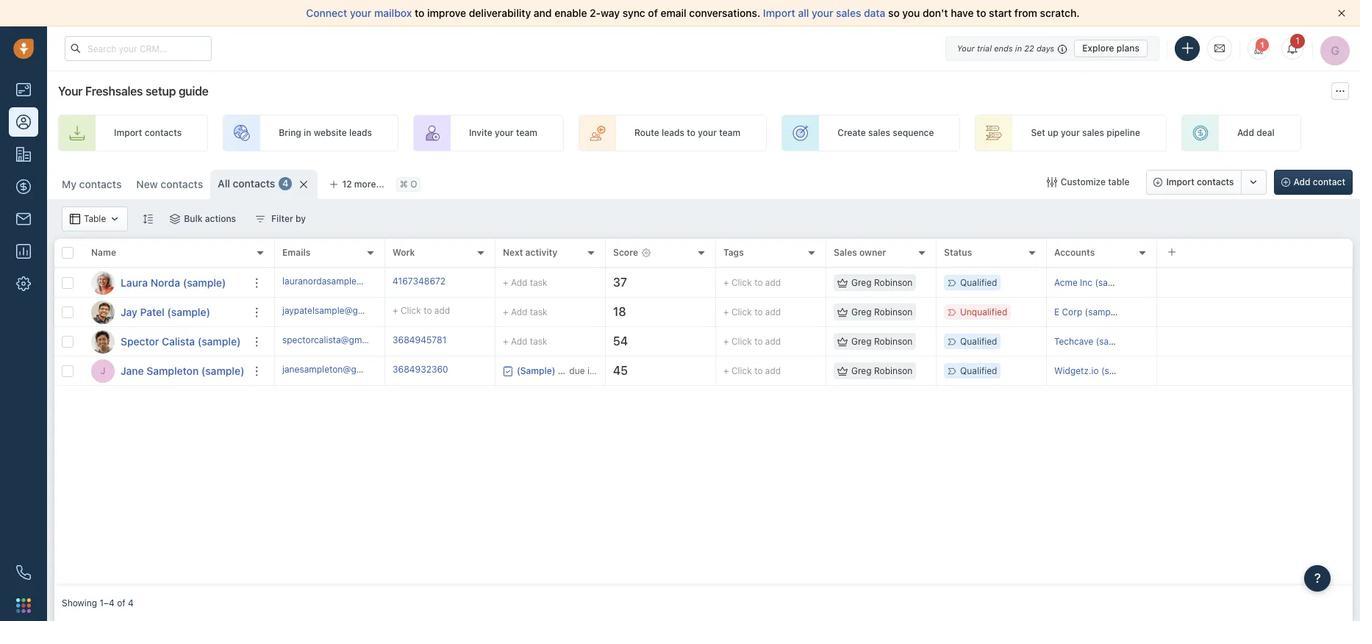 Task type: locate. For each thing, give the bounding box(es) containing it.
your for your freshsales setup guide
[[58, 85, 83, 98]]

acme inc (sample) link
[[1055, 277, 1132, 288]]

add for 18
[[511, 306, 528, 317]]

+ add task for 18
[[503, 306, 548, 317]]

all
[[798, 7, 809, 19]]

add for 37
[[511, 277, 528, 288]]

import right table
[[1167, 176, 1195, 188]]

your for your trial ends in 22 days
[[957, 43, 975, 53]]

greg robinson for 54
[[852, 336, 913, 347]]

3 task from the top
[[530, 336, 548, 347]]

janesampleton@gmail.com
[[282, 364, 394, 375]]

2 row group from the left
[[275, 268, 1353, 386]]

bring in website leads link
[[223, 115, 399, 151]]

(sample) right corp
[[1085, 307, 1122, 318]]

press space to select this row. row containing 54
[[275, 327, 1353, 357]]

12 more...
[[342, 179, 384, 190]]

0 horizontal spatial team
[[516, 128, 538, 139]]

your
[[350, 7, 372, 19], [812, 7, 834, 19], [495, 128, 514, 139], [698, 128, 717, 139], [1061, 128, 1080, 139]]

import
[[763, 7, 796, 19], [114, 128, 142, 139], [1167, 176, 1195, 188]]

⌘
[[400, 179, 408, 190]]

1 vertical spatial of
[[117, 598, 125, 609]]

click for 45
[[732, 365, 752, 376]]

from
[[1015, 7, 1038, 19]]

0 vertical spatial 4
[[283, 178, 289, 189]]

0 horizontal spatial of
[[117, 598, 125, 609]]

sales
[[834, 247, 857, 258]]

your left mailbox
[[350, 7, 372, 19]]

new contacts button
[[129, 170, 210, 199], [136, 178, 203, 190]]

3 qualified from the top
[[960, 365, 998, 376]]

0 horizontal spatial import contacts
[[114, 128, 182, 139]]

pipeline
[[1107, 128, 1141, 139]]

3 greg from the top
[[852, 336, 872, 347]]

0 horizontal spatial in
[[304, 128, 311, 139]]

in right bring
[[304, 128, 311, 139]]

2 vertical spatial + add task
[[503, 336, 548, 347]]

0 horizontal spatial your
[[58, 85, 83, 98]]

create sales sequence link
[[782, 115, 961, 151]]

import contacts group
[[1147, 170, 1267, 195]]

import all your sales data link
[[763, 7, 888, 19]]

2 vertical spatial task
[[530, 336, 548, 347]]

1 cell from the top
[[1158, 268, 1353, 297]]

add for 54
[[765, 336, 781, 347]]

+ add task
[[503, 277, 548, 288], [503, 306, 548, 317], [503, 336, 548, 347]]

1 vertical spatial qualified
[[960, 336, 998, 347]]

1 horizontal spatial 4
[[283, 178, 289, 189]]

my contacts button
[[54, 170, 129, 199], [62, 178, 122, 190]]

import left the all
[[763, 7, 796, 19]]

add contact
[[1294, 176, 1346, 188]]

add inside add contact button
[[1294, 176, 1311, 188]]

3 cell from the top
[[1158, 327, 1353, 356]]

1 greg from the top
[[852, 277, 872, 288]]

greg robinson
[[852, 277, 913, 288], [852, 307, 913, 318], [852, 336, 913, 347], [852, 365, 913, 376]]

customize table
[[1061, 176, 1130, 188]]

0 horizontal spatial import
[[114, 128, 142, 139]]

s image
[[91, 330, 115, 353]]

click for 37
[[732, 277, 752, 288]]

1 horizontal spatial leads
[[662, 128, 685, 139]]

(sample) right the calista
[[198, 335, 241, 347]]

your left trial
[[957, 43, 975, 53]]

import contacts for import contacts link
[[114, 128, 182, 139]]

contacts down setup
[[145, 128, 182, 139]]

conversations.
[[689, 7, 761, 19]]

contacts inside import contacts link
[[145, 128, 182, 139]]

2 vertical spatial qualified
[[960, 365, 998, 376]]

3 + click to add from the top
[[724, 336, 781, 347]]

next
[[503, 247, 523, 258]]

lauranordasample@gmail.com link
[[282, 275, 407, 291]]

3 + add task from the top
[[503, 336, 548, 347]]

1 + click to add from the top
[[724, 277, 781, 288]]

don't
[[923, 7, 948, 19]]

+ click to add for 54
[[724, 336, 781, 347]]

container_wx8msf4aqz5i3rn1 image
[[70, 214, 80, 224], [110, 214, 120, 224], [170, 214, 180, 224], [838, 307, 848, 317], [838, 336, 848, 347], [838, 366, 848, 376]]

1 vertical spatial in
[[304, 128, 311, 139]]

2 + click to add from the top
[[724, 307, 781, 318]]

your right up
[[1061, 128, 1080, 139]]

(sample) right sampleton
[[201, 364, 244, 377]]

contacts down add deal link
[[1197, 176, 1234, 188]]

2 horizontal spatial import
[[1167, 176, 1195, 188]]

freshworks switcher image
[[16, 598, 31, 613]]

sales right create
[[869, 128, 891, 139]]

+
[[503, 277, 509, 288], [724, 277, 729, 288], [393, 305, 398, 316], [503, 306, 509, 317], [724, 307, 729, 318], [503, 336, 509, 347], [724, 336, 729, 347], [724, 365, 729, 376]]

3 greg robinson from the top
[[852, 336, 913, 347]]

45
[[613, 364, 628, 377]]

2 task from the top
[[530, 306, 548, 317]]

1 vertical spatial import
[[114, 128, 142, 139]]

0 vertical spatial + add task
[[503, 277, 548, 288]]

22
[[1025, 43, 1035, 53]]

0 vertical spatial in
[[1015, 43, 1022, 53]]

greg robinson for 18
[[852, 307, 913, 318]]

leads right website
[[349, 128, 372, 139]]

4 up filter by
[[283, 178, 289, 189]]

0 vertical spatial of
[[648, 7, 658, 19]]

cell for 45
[[1158, 357, 1353, 385]]

table button
[[62, 207, 128, 232]]

4 cell from the top
[[1158, 357, 1353, 385]]

1 link
[[1282, 34, 1305, 60], [1248, 38, 1270, 60]]

1 horizontal spatial your
[[957, 43, 975, 53]]

2 robinson from the top
[[874, 307, 913, 318]]

1 horizontal spatial import contacts
[[1167, 176, 1234, 188]]

1 horizontal spatial 1
[[1296, 35, 1300, 46]]

(sample) for jane sampleton (sample)
[[201, 364, 244, 377]]

(sample) for e corp (sample)
[[1085, 307, 1122, 318]]

2 greg from the top
[[852, 307, 872, 318]]

0 vertical spatial import
[[763, 7, 796, 19]]

1 horizontal spatial import
[[763, 7, 796, 19]]

sales left pipeline
[[1083, 128, 1105, 139]]

1 horizontal spatial of
[[648, 7, 658, 19]]

deliverability
[[469, 7, 531, 19]]

1 horizontal spatial 1 link
[[1282, 34, 1305, 60]]

1 vertical spatial your
[[58, 85, 83, 98]]

grid
[[54, 238, 1353, 586]]

+ add task for 37
[[503, 277, 548, 288]]

2 cell from the top
[[1158, 298, 1353, 327]]

name row
[[54, 239, 275, 268]]

1 row group from the left
[[54, 268, 275, 386]]

customize
[[1061, 176, 1106, 188]]

robinson for 37
[[874, 277, 913, 288]]

greg robinson for 45
[[852, 365, 913, 376]]

12 more... button
[[322, 174, 393, 195]]

12
[[342, 179, 352, 190]]

(sample) up spector calista (sample)
[[167, 306, 210, 318]]

row group
[[54, 268, 275, 386], [275, 268, 1353, 386]]

bring in website leads
[[279, 128, 372, 139]]

bulk actions button
[[161, 207, 246, 232]]

phone element
[[9, 558, 38, 588]]

1 vertical spatial + add task
[[503, 306, 548, 317]]

import inside import contacts link
[[114, 128, 142, 139]]

2 + add task from the top
[[503, 306, 548, 317]]

4 greg robinson from the top
[[852, 365, 913, 376]]

sales left the data
[[836, 7, 861, 19]]

0 vertical spatial task
[[530, 277, 548, 288]]

e
[[1055, 307, 1060, 318]]

leads right route
[[662, 128, 685, 139]]

container_wx8msf4aqz5i3rn1 image inside customize table button
[[1047, 177, 1057, 188]]

1 robinson from the top
[[874, 277, 913, 288]]

click
[[732, 277, 752, 288], [401, 305, 421, 316], [732, 307, 752, 318], [732, 336, 752, 347], [732, 365, 752, 376]]

press space to select this row. row containing spector calista (sample)
[[54, 327, 275, 357]]

add for 18
[[765, 307, 781, 318]]

your right invite on the left
[[495, 128, 514, 139]]

bring
[[279, 128, 301, 139]]

robinson for 54
[[874, 336, 913, 347]]

1 task from the top
[[530, 277, 548, 288]]

greg for 45
[[852, 365, 872, 376]]

patel
[[140, 306, 165, 318]]

cell for 18
[[1158, 298, 1353, 327]]

of right sync
[[648, 7, 658, 19]]

add contact button
[[1274, 170, 1353, 195]]

close image
[[1338, 10, 1346, 17]]

team
[[516, 128, 538, 139], [719, 128, 741, 139]]

in left 22
[[1015, 43, 1022, 53]]

contacts right all
[[233, 177, 275, 190]]

(sample) for jay patel (sample)
[[167, 306, 210, 318]]

import contacts down setup
[[114, 128, 182, 139]]

greg
[[852, 277, 872, 288], [852, 307, 872, 318], [852, 336, 872, 347], [852, 365, 872, 376]]

Search your CRM... text field
[[65, 36, 212, 61]]

task for 18
[[530, 306, 548, 317]]

invite
[[469, 128, 492, 139]]

0 vertical spatial your
[[957, 43, 975, 53]]

qualified
[[960, 277, 998, 288], [960, 336, 998, 347], [960, 365, 998, 376]]

1 horizontal spatial team
[[719, 128, 741, 139]]

cell
[[1158, 268, 1353, 297], [1158, 298, 1353, 327], [1158, 327, 1353, 356], [1158, 357, 1353, 385]]

status
[[944, 247, 972, 258]]

0 horizontal spatial 1
[[1260, 40, 1265, 49]]

contacts
[[145, 128, 182, 139], [1197, 176, 1234, 188], [233, 177, 275, 190], [79, 178, 122, 190], [161, 178, 203, 190]]

spector
[[121, 335, 159, 347]]

4 right the "1–4"
[[128, 598, 134, 609]]

filter by
[[271, 213, 306, 224]]

2 greg robinson from the top
[[852, 307, 913, 318]]

press space to select this row. row
[[54, 268, 275, 298], [275, 268, 1353, 298], [54, 298, 275, 327], [275, 298, 1353, 327], [54, 327, 275, 357], [275, 327, 1353, 357], [54, 357, 275, 386], [275, 357, 1353, 386]]

enable
[[555, 7, 587, 19]]

import contacts inside button
[[1167, 176, 1234, 188]]

0 vertical spatial qualified
[[960, 277, 998, 288]]

1 horizontal spatial in
[[1015, 43, 1022, 53]]

0 vertical spatial import contacts
[[114, 128, 182, 139]]

set up your sales pipeline link
[[975, 115, 1167, 151]]

task for 54
[[530, 336, 548, 347]]

0 horizontal spatial leads
[[349, 128, 372, 139]]

(sample) up widgetz.io (sample) link
[[1096, 336, 1133, 347]]

+ add task for 54
[[503, 336, 548, 347]]

(sample)
[[183, 276, 226, 289], [1095, 277, 1132, 288], [167, 306, 210, 318], [1085, 307, 1122, 318], [198, 335, 241, 347], [1096, 336, 1133, 347], [201, 364, 244, 377], [1102, 365, 1138, 376]]

(sample) right inc
[[1095, 277, 1132, 288]]

0 horizontal spatial sales
[[836, 7, 861, 19]]

techcave
[[1055, 336, 1094, 347]]

of right the "1–4"
[[117, 598, 125, 609]]

(sample) down name column header
[[183, 276, 226, 289]]

new contacts
[[136, 178, 203, 190]]

jane sampleton (sample) link
[[121, 364, 244, 378]]

greg for 54
[[852, 336, 872, 347]]

4167348672
[[393, 276, 446, 287]]

4 + click to add from the top
[[724, 365, 781, 376]]

bulk
[[184, 213, 203, 224]]

jane sampleton (sample)
[[121, 364, 244, 377]]

import for import contacts button
[[1167, 176, 1195, 188]]

janesampleton@gmail.com link
[[282, 363, 394, 379]]

send email image
[[1215, 42, 1225, 55]]

so
[[888, 7, 900, 19]]

sequence
[[893, 128, 934, 139]]

3 robinson from the top
[[874, 336, 913, 347]]

1 vertical spatial task
[[530, 306, 548, 317]]

3684932360
[[393, 364, 448, 375]]

import contacts
[[114, 128, 182, 139], [1167, 176, 1234, 188]]

name
[[91, 247, 116, 258]]

add for 45
[[765, 365, 781, 376]]

(sample) for laura norda (sample)
[[183, 276, 226, 289]]

1 vertical spatial 4
[[128, 598, 134, 609]]

(sample) down techcave (sample) link
[[1102, 365, 1138, 376]]

2 vertical spatial import
[[1167, 176, 1195, 188]]

days
[[1037, 43, 1055, 53]]

(sample) for spector calista (sample)
[[198, 335, 241, 347]]

press space to select this row. row containing 37
[[275, 268, 1353, 298]]

4 robinson from the top
[[874, 365, 913, 376]]

2 qualified from the top
[[960, 336, 998, 347]]

set up your sales pipeline
[[1031, 128, 1141, 139]]

sales
[[836, 7, 861, 19], [869, 128, 891, 139], [1083, 128, 1105, 139]]

website
[[314, 128, 347, 139]]

0 horizontal spatial 1 link
[[1248, 38, 1270, 60]]

techcave (sample)
[[1055, 336, 1133, 347]]

import contacts for import contacts button
[[1167, 176, 1234, 188]]

import contacts down add deal link
[[1167, 176, 1234, 188]]

import down your freshsales setup guide at the top left
[[114, 128, 142, 139]]

1 vertical spatial import contacts
[[1167, 176, 1234, 188]]

acme
[[1055, 277, 1078, 288]]

in
[[1015, 43, 1022, 53], [304, 128, 311, 139]]

your left freshsales
[[58, 85, 83, 98]]

3684945781
[[393, 335, 447, 346]]

container_wx8msf4aqz5i3rn1 image
[[1047, 177, 1057, 188], [255, 214, 266, 224], [838, 278, 848, 288], [503, 366, 513, 376]]

tags
[[724, 247, 744, 258]]

1 + add task from the top
[[503, 277, 548, 288]]

import inside import contacts button
[[1167, 176, 1195, 188]]

spectorcalista@gmail.com 3684945781
[[282, 335, 447, 346]]

emails
[[282, 247, 311, 258]]

+ click to add for 37
[[724, 277, 781, 288]]

4 greg from the top
[[852, 365, 872, 376]]

table
[[1108, 176, 1130, 188]]

1 greg robinson from the top
[[852, 277, 913, 288]]

1 qualified from the top
[[960, 277, 998, 288]]

customize table button
[[1037, 170, 1139, 195]]



Task type: describe. For each thing, give the bounding box(es) containing it.
cell for 37
[[1158, 268, 1353, 297]]

work
[[393, 247, 415, 258]]

task for 37
[[530, 277, 548, 288]]

add deal
[[1238, 128, 1275, 139]]

new
[[136, 178, 158, 190]]

up
[[1048, 128, 1059, 139]]

j image
[[91, 300, 115, 324]]

mailbox
[[374, 7, 412, 19]]

style_myh0__igzzd8unmi image
[[143, 214, 153, 224]]

techcave (sample) link
[[1055, 336, 1133, 347]]

more...
[[354, 179, 384, 190]]

2 leads from the left
[[662, 128, 685, 139]]

contacts inside import contacts button
[[1197, 176, 1234, 188]]

scratch.
[[1040, 7, 1080, 19]]

your freshsales setup guide
[[58, 85, 209, 98]]

spector calista (sample) link
[[121, 334, 241, 349]]

set
[[1031, 128, 1046, 139]]

laura norda (sample) link
[[121, 275, 226, 290]]

invite your team
[[469, 128, 538, 139]]

create sales sequence
[[838, 128, 934, 139]]

1 team from the left
[[516, 128, 538, 139]]

jane
[[121, 364, 144, 377]]

explore plans
[[1083, 42, 1140, 53]]

add inside add deal link
[[1238, 128, 1255, 139]]

your right the all
[[812, 7, 834, 19]]

corp
[[1062, 307, 1083, 318]]

⌘ o
[[400, 179, 417, 190]]

sales owner
[[834, 247, 886, 258]]

1 leads from the left
[[349, 128, 372, 139]]

owner
[[860, 247, 886, 258]]

actions
[[205, 213, 236, 224]]

click for 18
[[732, 307, 752, 318]]

sync
[[623, 7, 646, 19]]

0 horizontal spatial 4
[[128, 598, 134, 609]]

trial
[[977, 43, 992, 53]]

click for 54
[[732, 336, 752, 347]]

e corp (sample) link
[[1055, 307, 1122, 318]]

route leads to your team link
[[579, 115, 767, 151]]

press space to select this row. row containing laura norda (sample)
[[54, 268, 275, 298]]

lauranordasample@gmail.com
[[282, 276, 407, 287]]

all
[[218, 177, 230, 190]]

robinson for 18
[[874, 307, 913, 318]]

4 inside the "all contacts 4"
[[283, 178, 289, 189]]

press space to select this row. row containing jay patel (sample)
[[54, 298, 275, 327]]

jay patel (sample)
[[121, 306, 210, 318]]

row group containing 37
[[275, 268, 1353, 386]]

greg for 18
[[852, 307, 872, 318]]

import for import contacts link
[[114, 128, 142, 139]]

phone image
[[16, 566, 31, 580]]

spectorcalista@gmail.com
[[282, 335, 392, 346]]

greg robinson for 37
[[852, 277, 913, 288]]

18
[[613, 305, 626, 318]]

+ click to add for 45
[[724, 365, 781, 376]]

deal
[[1257, 128, 1275, 139]]

spector calista (sample)
[[121, 335, 241, 347]]

bulk actions
[[184, 213, 236, 224]]

container_wx8msf4aqz5i3rn1 image inside filter by button
[[255, 214, 266, 224]]

norda
[[151, 276, 180, 289]]

janesampleton@gmail.com 3684932360
[[282, 364, 448, 375]]

create
[[838, 128, 866, 139]]

sampleton
[[147, 364, 199, 377]]

robinson for 45
[[874, 365, 913, 376]]

accounts
[[1055, 247, 1095, 258]]

your right route
[[698, 128, 717, 139]]

2 team from the left
[[719, 128, 741, 139]]

4167348672 link
[[393, 275, 446, 291]]

cell for 54
[[1158, 327, 1353, 356]]

explore
[[1083, 42, 1115, 53]]

guide
[[179, 85, 209, 98]]

setup
[[145, 85, 176, 98]]

37
[[613, 276, 627, 289]]

widgetz.io (sample)
[[1055, 365, 1138, 376]]

1–4
[[100, 598, 115, 609]]

qualified for 45
[[960, 365, 998, 376]]

route
[[635, 128, 659, 139]]

acme inc (sample)
[[1055, 277, 1132, 288]]

start
[[989, 7, 1012, 19]]

54
[[613, 335, 628, 348]]

container_wx8msf4aqz5i3rn1 image inside bulk actions button
[[170, 214, 180, 224]]

press space to select this row. row containing 18
[[275, 298, 1353, 327]]

freshsales
[[85, 85, 143, 98]]

inc
[[1080, 277, 1093, 288]]

all contacts link
[[218, 176, 275, 191]]

plans
[[1117, 42, 1140, 53]]

add for 37
[[765, 277, 781, 288]]

your trial ends in 22 days
[[957, 43, 1055, 53]]

1 for 1 link to the left
[[1260, 40, 1265, 49]]

table
[[84, 214, 106, 225]]

greg for 37
[[852, 277, 872, 288]]

row group containing laura norda (sample)
[[54, 268, 275, 386]]

name column header
[[84, 239, 275, 268]]

+ click to add for 18
[[724, 307, 781, 318]]

jaypatelsample@gmail.com
[[282, 305, 395, 316]]

next activity
[[503, 247, 558, 258]]

1 for 1 link to the right
[[1296, 35, 1300, 46]]

route leads to your team
[[635, 128, 741, 139]]

laura norda (sample)
[[121, 276, 226, 289]]

contacts right my
[[79, 178, 122, 190]]

and
[[534, 7, 552, 19]]

jay patel (sample) link
[[121, 305, 210, 320]]

2 horizontal spatial sales
[[1083, 128, 1105, 139]]

3684945781 link
[[393, 334, 447, 349]]

(sample) for acme inc (sample)
[[1095, 277, 1132, 288]]

qualified for 54
[[960, 336, 998, 347]]

press space to select this row. row containing jane sampleton (sample)
[[54, 357, 275, 386]]

you
[[903, 7, 920, 19]]

showing 1–4 of 4
[[62, 598, 134, 609]]

showing
[[62, 598, 97, 609]]

widgetz.io
[[1055, 365, 1099, 376]]

explore plans link
[[1075, 39, 1148, 57]]

qualified for 37
[[960, 277, 998, 288]]

by
[[296, 213, 306, 224]]

press space to select this row. row containing 45
[[275, 357, 1353, 386]]

grid containing 37
[[54, 238, 1353, 586]]

jaypatelsample@gmail.com link
[[282, 304, 395, 320]]

add deal link
[[1182, 115, 1301, 151]]

1 horizontal spatial sales
[[869, 128, 891, 139]]

import contacts link
[[58, 115, 208, 151]]

spectorcalista@gmail.com link
[[282, 334, 392, 349]]

all contacts 4
[[218, 177, 289, 190]]

connect your mailbox link
[[306, 7, 415, 19]]

contacts right new
[[161, 178, 203, 190]]

l image
[[91, 271, 115, 295]]

3684932360 link
[[393, 363, 448, 379]]

filter
[[271, 213, 293, 224]]

add for 54
[[511, 336, 528, 347]]



Task type: vqa. For each thing, say whether or not it's contained in the screenshot.
"Greg Robinson" within the × tab panel
no



